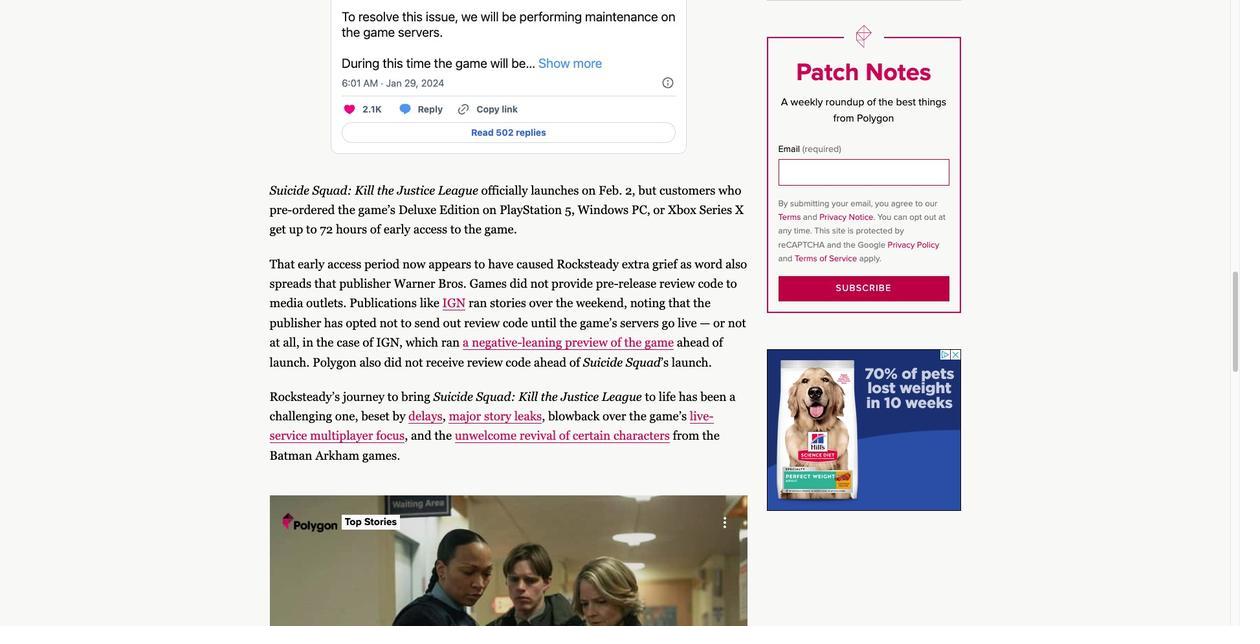 Task type: vqa. For each thing, say whether or not it's contained in the screenshot.
for
no



Task type: locate. For each thing, give the bounding box(es) containing it.
0 horizontal spatial launch.
[[270, 356, 310, 369]]

over inside ran stories over the weekend, noting that the publisher has opted not to send out review code until the game's servers go live — or not at all, in the case of ign, which ran
[[529, 297, 553, 310]]

1 vertical spatial access
[[327, 257, 361, 271]]

privacy notice link
[[820, 212, 873, 223]]

,
[[443, 410, 446, 423], [542, 410, 545, 423], [405, 429, 408, 443]]

or inside ran stories over the weekend, noting that the publisher has opted not to send out review code until the game's servers go live — or not at all, in the case of ign, which ran
[[713, 316, 725, 330]]

a up receive
[[463, 336, 469, 350]]

0 horizontal spatial over
[[529, 297, 553, 310]]

of down the "a negative-leaning preview of the game" link
[[569, 356, 580, 369]]

0 vertical spatial game's
[[358, 203, 396, 217]]

0 vertical spatial out
[[924, 212, 936, 223]]

ahead
[[677, 336, 709, 350], [534, 356, 566, 369]]

not right —
[[728, 316, 746, 330]]

1 vertical spatial at
[[270, 336, 280, 350]]

publisher down period
[[339, 277, 391, 291]]

and
[[803, 212, 817, 223], [827, 240, 841, 250], [778, 254, 793, 264], [411, 429, 432, 443]]

0 vertical spatial code
[[698, 277, 723, 291]]

advertisement element
[[767, 349, 961, 511]]

that inside that early access period now appears to have caused rocksteady extra grief as word also spreads that publisher warner bros. games did not provide pre-release review code to media outlets. publications like
[[314, 277, 336, 291]]

over up until
[[529, 297, 553, 310]]

but
[[638, 184, 657, 197]]

did up stories
[[510, 277, 527, 291]]

0 vertical spatial or
[[653, 203, 665, 217]]

1 vertical spatial polygon
[[313, 356, 357, 369]]

1 horizontal spatial at
[[939, 212, 946, 223]]

0 vertical spatial privacy
[[820, 212, 847, 223]]

1 horizontal spatial squad:
[[476, 390, 516, 404]]

1 vertical spatial from
[[673, 429, 699, 443]]

not down "which"
[[405, 356, 423, 369]]

terms of service link
[[795, 254, 857, 264]]

0 horizontal spatial kill
[[355, 184, 374, 197]]

1 horizontal spatial ahead
[[677, 336, 709, 350]]

early inside that early access period now appears to have caused rocksteady extra grief as word also spreads that publisher warner bros. games did not provide pre-release review code to media outlets. publications like
[[298, 257, 325, 271]]

receive
[[426, 356, 464, 369]]

1 horizontal spatial did
[[510, 277, 527, 291]]

None email field
[[778, 160, 949, 186]]

policy
[[917, 240, 939, 250]]

2 vertical spatial code
[[506, 356, 531, 369]]

0 vertical spatial a
[[463, 336, 469, 350]]

of inside "officially launches on feb. 2, but customers who pre-ordered the game's deluxe edition on playstation 5, windows pc, or xbox series x get up to 72 hours of early access to the game."
[[370, 223, 381, 236]]

0 vertical spatial on
[[582, 184, 596, 197]]

arkham
[[315, 449, 359, 463]]

by down can
[[895, 226, 904, 236]]

of left the service in the right of the page
[[820, 254, 827, 264]]

0 horizontal spatial on
[[483, 203, 497, 217]]

terms down the recaptcha on the right of the page
[[795, 254, 817, 264]]

early
[[384, 223, 410, 236], [298, 257, 325, 271]]

0 horizontal spatial squad:
[[312, 184, 352, 197]]

at left all,
[[270, 336, 280, 350]]

0 vertical spatial kill
[[355, 184, 374, 197]]

0 horizontal spatial that
[[314, 277, 336, 291]]

pre- inside "officially launches on feb. 2, but customers who pre-ordered the game's deluxe edition on playstation 5, windows pc, or xbox series x get up to 72 hours of early access to the game."
[[270, 203, 292, 217]]

suicide for suicide squad 's launch.
[[583, 356, 623, 369]]

game's down suicide squad: kill the justice league
[[358, 203, 396, 217]]

ran up receive
[[441, 336, 460, 350]]

squad: up 'ordered'
[[312, 184, 352, 197]]

2 horizontal spatial ,
[[542, 410, 545, 423]]

league
[[438, 184, 478, 197], [602, 390, 642, 404]]

1 horizontal spatial kill
[[519, 390, 538, 404]]

0 vertical spatial has
[[324, 316, 343, 330]]

launch. down all,
[[270, 356, 310, 369]]

.
[[873, 212, 875, 223]]

0 horizontal spatial publisher
[[270, 316, 321, 330]]

ran down games at the top of page
[[469, 297, 487, 310]]

0 horizontal spatial justice
[[397, 184, 435, 197]]

1 horizontal spatial a
[[729, 390, 736, 404]]

code down word
[[698, 277, 723, 291]]

2 horizontal spatial suicide
[[583, 356, 623, 369]]

0 vertical spatial pre-
[[270, 203, 292, 217]]

1 vertical spatial that
[[668, 297, 690, 310]]

of inside a weekly roundup of the best things from polygon
[[867, 96, 876, 108]]

opt
[[910, 212, 922, 223]]

0 horizontal spatial by
[[393, 410, 406, 423]]

0 horizontal spatial game's
[[358, 203, 396, 217]]

the inside from the batman arkham games.
[[702, 429, 720, 443]]

0 vertical spatial ahead
[[677, 336, 709, 350]]

pre- inside that early access period now appears to have caused rocksteady extra grief as word also spreads that publisher warner bros. games did not provide pre-release review code to media outlets. publications like
[[596, 277, 619, 291]]

access down hours
[[327, 257, 361, 271]]

warner
[[394, 277, 435, 291]]

has
[[324, 316, 343, 330], [679, 390, 698, 404]]

squad: up story
[[476, 390, 516, 404]]

did inside ahead of launch. polygon also did not receive review code ahead of
[[384, 356, 402, 369]]

2 horizontal spatial game's
[[650, 410, 687, 423]]

of right hours
[[370, 223, 381, 236]]

1 horizontal spatial that
[[668, 297, 690, 310]]

suicide down preview
[[583, 356, 623, 369]]

1 vertical spatial terms
[[795, 254, 817, 264]]

from down roundup
[[833, 112, 854, 125]]

from inside a weekly roundup of the best things from polygon
[[833, 112, 854, 125]]

0 horizontal spatial has
[[324, 316, 343, 330]]

, and the unwelcome revival of certain characters
[[405, 429, 670, 443]]

1 vertical spatial ran
[[441, 336, 460, 350]]

0 vertical spatial access
[[413, 223, 447, 236]]

0 horizontal spatial or
[[653, 203, 665, 217]]

0 vertical spatial ran
[[469, 297, 487, 310]]

who
[[719, 184, 741, 197]]

by up focus
[[393, 410, 406, 423]]

that up live
[[668, 297, 690, 310]]

certain
[[573, 429, 611, 443]]

out down ign link
[[443, 316, 461, 330]]

terms up any
[[778, 212, 801, 223]]

playstation
[[500, 203, 562, 217]]

agree
[[891, 199, 913, 209]]

release
[[619, 277, 656, 291]]

1 vertical spatial did
[[384, 356, 402, 369]]

has down outlets.
[[324, 316, 343, 330]]

1 vertical spatial out
[[443, 316, 461, 330]]

review up negative-
[[464, 316, 500, 330]]

0 horizontal spatial did
[[384, 356, 402, 369]]

suicide
[[270, 184, 309, 197], [583, 356, 623, 369], [433, 390, 473, 404]]

email,
[[851, 199, 873, 209]]

early up spreads
[[298, 257, 325, 271]]

also down ign,
[[359, 356, 381, 369]]

1 horizontal spatial launch.
[[672, 356, 712, 369]]

1 horizontal spatial privacy
[[888, 240, 915, 250]]

0 vertical spatial squad:
[[312, 184, 352, 197]]

1 horizontal spatial pre-
[[596, 277, 619, 291]]

0 horizontal spatial ran
[[441, 336, 460, 350]]

0 vertical spatial review
[[659, 277, 695, 291]]

ign link
[[442, 297, 466, 311]]

service
[[829, 254, 857, 264]]

access inside "officially launches on feb. 2, but customers who pre-ordered the game's deluxe edition on playstation 5, windows pc, or xbox series x get up to 72 hours of early access to the game."
[[413, 223, 447, 236]]

suicide up major
[[433, 390, 473, 404]]

kill up hours
[[355, 184, 374, 197]]

0 horizontal spatial privacy
[[820, 212, 847, 223]]

code down negative-
[[506, 356, 531, 369]]

one,
[[335, 410, 358, 423]]

1 horizontal spatial also
[[726, 257, 747, 271]]

1 launch. from the left
[[270, 356, 310, 369]]

league up edition
[[438, 184, 478, 197]]

case
[[337, 336, 360, 350]]

1 horizontal spatial game's
[[580, 316, 617, 330]]

can
[[894, 212, 907, 223]]

that inside ran stories over the weekend, noting that the publisher has opted not to send out review code until the game's servers go live — or not at all, in the case of ign, which ran
[[668, 297, 690, 310]]

a
[[463, 336, 469, 350], [729, 390, 736, 404]]

did
[[510, 277, 527, 291], [384, 356, 402, 369]]

code down stories
[[503, 316, 528, 330]]

game's down weekend,
[[580, 316, 617, 330]]

1 vertical spatial has
[[679, 390, 698, 404]]

that up outlets.
[[314, 277, 336, 291]]

pre- up get at the top left
[[270, 203, 292, 217]]

1 horizontal spatial access
[[413, 223, 447, 236]]

at right opt
[[939, 212, 946, 223]]

0 horizontal spatial early
[[298, 257, 325, 271]]

0 horizontal spatial league
[[438, 184, 478, 197]]

or right pc,
[[653, 203, 665, 217]]

rocksteady's
[[270, 390, 340, 404]]

pc,
[[632, 203, 650, 217]]

game.
[[484, 223, 517, 236]]

any
[[778, 226, 792, 236]]

(required)
[[802, 144, 841, 155]]

ahead down leaning
[[534, 356, 566, 369]]

on left feb.
[[582, 184, 596, 197]]

1 horizontal spatial from
[[833, 112, 854, 125]]

and down site
[[827, 240, 841, 250]]

has right life
[[679, 390, 698, 404]]

up
[[289, 223, 303, 236]]

0 vertical spatial over
[[529, 297, 553, 310]]

live- service multiplayer focus
[[270, 410, 714, 443]]

privacy inside by submitting your email, you agree to our terms and privacy notice
[[820, 212, 847, 223]]

justice up deluxe
[[397, 184, 435, 197]]

of right roundup
[[867, 96, 876, 108]]

review down negative-
[[467, 356, 503, 369]]

1 horizontal spatial out
[[924, 212, 936, 223]]

suicide up 'ordered'
[[270, 184, 309, 197]]

publisher up all,
[[270, 316, 321, 330]]

email
[[778, 144, 800, 155]]

by inside '. you can opt out at any time. this site is protected by recaptcha and the google'
[[895, 226, 904, 236]]

this
[[814, 226, 830, 236]]

polygon inside ahead of launch. polygon also did not receive review code ahead of
[[313, 356, 357, 369]]

1 vertical spatial privacy
[[888, 240, 915, 250]]

not down caused
[[530, 277, 549, 291]]

review inside ran stories over the weekend, noting that the publisher has opted not to send out review code until the game's servers go live — or not at all, in the case of ign, which ran
[[464, 316, 500, 330]]

and down the recaptcha on the right of the page
[[778, 254, 793, 264]]

or inside "officially launches on feb. 2, but customers who pre-ordered the game's deluxe edition on playstation 5, windows pc, or xbox series x get up to 72 hours of early access to the game."
[[653, 203, 665, 217]]

early down deluxe
[[384, 223, 410, 236]]

. you can opt out at any time. this site is protected by recaptcha and the google
[[778, 212, 946, 250]]

1 vertical spatial league
[[602, 390, 642, 404]]

review inside that early access period now appears to have caused rocksteady extra grief as word also spreads that publisher warner bros. games did not provide pre-release review code to media outlets. publications like
[[659, 277, 695, 291]]

time.
[[794, 226, 812, 236]]

ahead down live
[[677, 336, 709, 350]]

recaptcha
[[778, 240, 825, 250]]

1 vertical spatial pre-
[[596, 277, 619, 291]]

0 horizontal spatial ahead
[[534, 356, 566, 369]]

of right case
[[363, 336, 373, 350]]

live- service multiplayer focus link
[[270, 410, 714, 444]]

0 vertical spatial at
[[939, 212, 946, 223]]

a right been
[[729, 390, 736, 404]]

submitting
[[790, 199, 829, 209]]

from down live-
[[673, 429, 699, 443]]

2 vertical spatial suicide
[[433, 390, 473, 404]]

0 vertical spatial terms
[[778, 212, 801, 223]]

customers
[[660, 184, 716, 197]]

privacy left the policy
[[888, 240, 915, 250]]

of right preview
[[611, 336, 621, 350]]

0 vertical spatial that
[[314, 277, 336, 291]]

0 horizontal spatial suicide
[[270, 184, 309, 197]]

blowback
[[548, 410, 600, 423]]

terms link
[[778, 212, 801, 223]]

or right —
[[713, 316, 725, 330]]

unwelcome
[[455, 429, 517, 443]]

1 vertical spatial squad:
[[476, 390, 516, 404]]

has inside to life has been a challenging one, beset by
[[679, 390, 698, 404]]

major story leaks link
[[449, 410, 542, 424]]

1 horizontal spatial on
[[582, 184, 596, 197]]

1 horizontal spatial or
[[713, 316, 725, 330]]

0 vertical spatial by
[[895, 226, 904, 236]]

over up 'certain'
[[603, 410, 626, 423]]

out down our on the right of the page
[[924, 212, 936, 223]]

to inside by submitting your email, you agree to our terms and privacy notice
[[915, 199, 923, 209]]

privacy up site
[[820, 212, 847, 223]]

code inside that early access period now appears to have caused rocksteady extra grief as word also spreads that publisher warner bros. games did not provide pre-release review code to media outlets. publications like
[[698, 277, 723, 291]]

journey
[[343, 390, 385, 404]]

pre- up weekend,
[[596, 277, 619, 291]]

1 vertical spatial justice
[[561, 390, 599, 404]]

1 vertical spatial early
[[298, 257, 325, 271]]

1 vertical spatial kill
[[519, 390, 538, 404]]

that early access period now appears to have caused rocksteady extra grief as word also spreads that publisher warner bros. games did not provide pre-release review code to media outlets. publications like
[[270, 257, 747, 310]]

officially launches on feb. 2, but customers who pre-ordered the game's deluxe edition on playstation 5, windows pc, or xbox series x get up to 72 hours of early access to the game.
[[270, 184, 744, 236]]

of
[[867, 96, 876, 108], [370, 223, 381, 236], [820, 254, 827, 264], [363, 336, 373, 350], [611, 336, 621, 350], [712, 336, 723, 350], [569, 356, 580, 369], [559, 429, 570, 443]]

privacy
[[820, 212, 847, 223], [888, 240, 915, 250]]

not up ign,
[[380, 316, 398, 330]]

justice up blowback
[[561, 390, 599, 404]]

1 vertical spatial code
[[503, 316, 528, 330]]

bros.
[[438, 277, 467, 291]]

0 horizontal spatial at
[[270, 336, 280, 350]]

out inside '. you can opt out at any time. this site is protected by recaptcha and the google'
[[924, 212, 936, 223]]

0 vertical spatial early
[[384, 223, 410, 236]]

on up game.
[[483, 203, 497, 217]]

and down submitting at the top right of page
[[803, 212, 817, 223]]

0 vertical spatial publisher
[[339, 277, 391, 291]]

0 horizontal spatial a
[[463, 336, 469, 350]]

2 launch. from the left
[[672, 356, 712, 369]]

1 horizontal spatial has
[[679, 390, 698, 404]]

the inside '. you can opt out at any time. this site is protected by recaptcha and the google'
[[844, 240, 856, 250]]

notice
[[849, 212, 873, 223]]

0 vertical spatial justice
[[397, 184, 435, 197]]

deluxe
[[399, 203, 436, 217]]

1 horizontal spatial polygon
[[857, 112, 894, 125]]

kill up leaks at the bottom of the page
[[519, 390, 538, 404]]

also right word
[[726, 257, 747, 271]]

league down squad on the right of the page
[[602, 390, 642, 404]]

polygon down case
[[313, 356, 357, 369]]

1 vertical spatial also
[[359, 356, 381, 369]]

out inside ran stories over the weekend, noting that the publisher has opted not to send out review code until the game's servers go live — or not at all, in the case of ign, which ran
[[443, 316, 461, 330]]

and inside by submitting your email, you agree to our terms and privacy notice
[[803, 212, 817, 223]]

characters
[[614, 429, 670, 443]]

1 horizontal spatial by
[[895, 226, 904, 236]]

review down 'as' at the right
[[659, 277, 695, 291]]

did down ign,
[[384, 356, 402, 369]]

access down deluxe
[[413, 223, 447, 236]]

by
[[895, 226, 904, 236], [393, 410, 406, 423]]

unwelcome revival of certain characters link
[[455, 429, 670, 444]]

1 horizontal spatial publisher
[[339, 277, 391, 291]]

batman
[[270, 449, 312, 463]]

launch. right 's
[[672, 356, 712, 369]]

1 vertical spatial suicide
[[583, 356, 623, 369]]

squad:
[[312, 184, 352, 197], [476, 390, 516, 404]]

polygon down roundup
[[857, 112, 894, 125]]

weekend,
[[576, 297, 627, 310]]

at inside ran stories over the weekend, noting that the publisher has opted not to send out review code until the game's servers go live — or not at all, in the case of ign, which ran
[[270, 336, 280, 350]]

protected
[[856, 226, 893, 236]]

game's down life
[[650, 410, 687, 423]]

outlets.
[[306, 297, 346, 310]]

1 vertical spatial review
[[464, 316, 500, 330]]

1 vertical spatial game's
[[580, 316, 617, 330]]

0 horizontal spatial access
[[327, 257, 361, 271]]



Task type: describe. For each thing, give the bounding box(es) containing it.
to life has been a challenging one, beset by
[[270, 390, 736, 423]]

now
[[403, 257, 426, 271]]

noting
[[630, 297, 665, 310]]

go
[[662, 316, 675, 330]]

extra
[[622, 257, 650, 271]]

5,
[[565, 203, 575, 217]]

not inside that early access period now appears to have caused rocksteady extra grief as word also spreads that publisher warner bros. games did not provide pre-release review code to media outlets. publications like
[[530, 277, 549, 291]]

by inside to life has been a challenging one, beset by
[[393, 410, 406, 423]]

polygon inside a weekly roundup of the best things from polygon
[[857, 112, 894, 125]]

all,
[[283, 336, 300, 350]]

terms inside by submitting your email, you agree to our terms and privacy notice
[[778, 212, 801, 223]]

early inside "officially launches on feb. 2, but customers who pre-ordered the game's deluxe edition on playstation 5, windows pc, or xbox series x get up to 72 hours of early access to the game."
[[384, 223, 410, 236]]

publisher inside ran stories over the weekend, noting that the publisher has opted not to send out review code until the game's servers go live — or not at all, in the case of ign, which ran
[[270, 316, 321, 330]]

weekly
[[791, 96, 823, 108]]

feb.
[[599, 184, 622, 197]]

and inside '. you can opt out at any time. this site is protected by recaptcha and the google'
[[827, 240, 841, 250]]

life
[[659, 390, 676, 404]]

terms inside 'privacy policy and terms of service apply.'
[[795, 254, 817, 264]]

appears
[[429, 257, 471, 271]]

officially
[[481, 184, 528, 197]]

squad
[[626, 356, 661, 369]]

of inside ran stories over the weekend, noting that the publisher has opted not to send out review code until the game's servers go live — or not at all, in the case of ign, which ran
[[363, 336, 373, 350]]

our
[[925, 199, 938, 209]]

a
[[781, 96, 788, 108]]

servers
[[620, 316, 659, 330]]

has inside ran stories over the weekend, noting that the publisher has opted not to send out review code until the game's servers go live — or not at all, in the case of ign, which ran
[[324, 316, 343, 330]]

of down blowback
[[559, 429, 570, 443]]

caused
[[517, 257, 554, 271]]

game's inside ran stories over the weekend, noting that the publisher has opted not to send out review code until the game's servers go live — or not at all, in the case of ign, which ran
[[580, 316, 617, 330]]

review inside ahead of launch. polygon also did not receive review code ahead of
[[467, 356, 503, 369]]

privacy inside 'privacy policy and terms of service apply.'
[[888, 240, 915, 250]]

notes
[[866, 57, 931, 87]]

not inside ahead of launch. polygon also did not receive review code ahead of
[[405, 356, 423, 369]]

you
[[875, 199, 889, 209]]

also inside ahead of launch. polygon also did not receive review code ahead of
[[359, 356, 381, 369]]

get
[[270, 223, 286, 236]]

and down delays link
[[411, 429, 432, 443]]

suicide squad: kill the justice league
[[270, 184, 478, 197]]

also inside that early access period now appears to have caused rocksteady extra grief as word also spreads that publisher warner bros. games did not provide pre-release review code to media outlets. publications like
[[726, 257, 747, 271]]

until
[[531, 316, 557, 330]]

from inside from the batman arkham games.
[[673, 429, 699, 443]]

email (required)
[[778, 144, 841, 155]]

to inside ran stories over the weekend, noting that the publisher has opted not to send out review code until the game's servers go live — or not at all, in the case of ign, which ran
[[401, 316, 412, 330]]

a weekly roundup of the best things from polygon
[[781, 96, 946, 125]]

2 vertical spatial game's
[[650, 410, 687, 423]]

—
[[700, 316, 710, 330]]

leaning
[[522, 336, 562, 350]]

by
[[778, 199, 788, 209]]

delays link
[[408, 410, 443, 424]]

from the batman arkham games.
[[270, 429, 720, 463]]

series
[[699, 203, 732, 217]]

privacy policy link
[[888, 240, 939, 250]]

site
[[832, 226, 846, 236]]

1 horizontal spatial over
[[603, 410, 626, 423]]

in
[[303, 336, 313, 350]]

games.
[[362, 449, 400, 463]]

like
[[420, 297, 440, 310]]

windows
[[578, 203, 629, 217]]

google
[[858, 240, 886, 250]]

as
[[680, 257, 692, 271]]

leaks
[[514, 410, 542, 423]]

subscribe button
[[778, 276, 949, 302]]

x
[[735, 203, 744, 217]]

edition
[[439, 203, 480, 217]]

which
[[406, 336, 438, 350]]

word
[[695, 257, 723, 271]]

ign,
[[376, 336, 403, 350]]

1 vertical spatial ahead
[[534, 356, 566, 369]]

ran stories over the weekend, noting that the publisher has opted not to send out review code until the game's servers go live — or not at all, in the case of ign, which ran
[[270, 297, 746, 350]]

2,
[[625, 184, 635, 197]]

spreads
[[270, 277, 311, 291]]

access inside that early access period now appears to have caused rocksteady extra grief as word also spreads that publisher warner bros. games did not provide pre-release review code to media outlets. publications like
[[327, 257, 361, 271]]

code inside ran stories over the weekend, noting that the publisher has opted not to send out review code until the game's servers go live — or not at all, in the case of ign, which ran
[[503, 316, 528, 330]]

0 vertical spatial league
[[438, 184, 478, 197]]

of up been
[[712, 336, 723, 350]]

0 horizontal spatial ,
[[405, 429, 408, 443]]

code inside ahead of launch. polygon also did not receive review code ahead of
[[506, 356, 531, 369]]

1 horizontal spatial league
[[602, 390, 642, 404]]

the inside a weekly roundup of the best things from polygon
[[879, 96, 893, 108]]

1 horizontal spatial suicide
[[433, 390, 473, 404]]

preview
[[565, 336, 608, 350]]

have
[[488, 257, 514, 271]]

1 horizontal spatial ran
[[469, 297, 487, 310]]

patch notes
[[796, 57, 931, 87]]

a negative-leaning preview of the game
[[463, 336, 674, 350]]

game's inside "officially launches on feb. 2, but customers who pre-ordered the game's deluxe edition on playstation 5, windows pc, or xbox series x get up to 72 hours of early access to the game."
[[358, 203, 396, 217]]

bring
[[401, 390, 430, 404]]

a inside to life has been a challenging one, beset by
[[729, 390, 736, 404]]

a negative-leaning preview of the game link
[[463, 336, 674, 350]]

publications
[[349, 297, 417, 310]]

hours
[[336, 223, 367, 236]]

did inside that early access period now appears to have caused rocksteady extra grief as word also spreads that publisher warner bros. games did not provide pre-release review code to media outlets. publications like
[[510, 277, 527, 291]]

patch
[[796, 57, 859, 87]]

launch. inside ahead of launch. polygon also did not receive review code ahead of
[[270, 356, 310, 369]]

negative-
[[472, 336, 522, 350]]

stories
[[490, 297, 526, 310]]

1 vertical spatial on
[[483, 203, 497, 217]]

to inside to life has been a challenging one, beset by
[[645, 390, 656, 404]]

publisher inside that early access period now appears to have caused rocksteady extra grief as word also spreads that publisher warner bros. games did not provide pre-release review code to media outlets. publications like
[[339, 277, 391, 291]]

suicide squad 's launch.
[[583, 356, 712, 369]]

period
[[364, 257, 400, 271]]

you
[[878, 212, 892, 223]]

focus
[[376, 429, 405, 443]]

's
[[661, 356, 669, 369]]

media
[[270, 297, 303, 310]]

things
[[919, 96, 946, 108]]

apply.
[[859, 254, 881, 264]]

1 horizontal spatial justice
[[561, 390, 599, 404]]

1 horizontal spatial ,
[[443, 410, 446, 423]]

and inside 'privacy policy and terms of service apply.'
[[778, 254, 793, 264]]

revival
[[520, 429, 556, 443]]

xbox
[[668, 203, 696, 217]]

that
[[270, 257, 295, 271]]

by submitting your email, you agree to our terms and privacy notice
[[778, 199, 938, 223]]

grief
[[652, 257, 677, 271]]

of inside 'privacy policy and terms of service apply.'
[[820, 254, 827, 264]]

best
[[896, 96, 916, 108]]

is
[[848, 226, 854, 236]]

major
[[449, 410, 481, 423]]

ahead of launch. polygon also did not receive review code ahead of
[[270, 336, 723, 369]]

roundup
[[826, 96, 864, 108]]

send
[[415, 316, 440, 330]]

subscribe
[[836, 283, 892, 294]]

suicide for suicide squad: kill the justice league
[[270, 184, 309, 197]]

rocksteady's journey to bring suicide squad: kill the justice league
[[270, 390, 642, 404]]

live
[[678, 316, 697, 330]]

privacy policy and terms of service apply.
[[778, 240, 939, 264]]

at inside '. you can opt out at any time. this site is protected by recaptcha and the google'
[[939, 212, 946, 223]]



